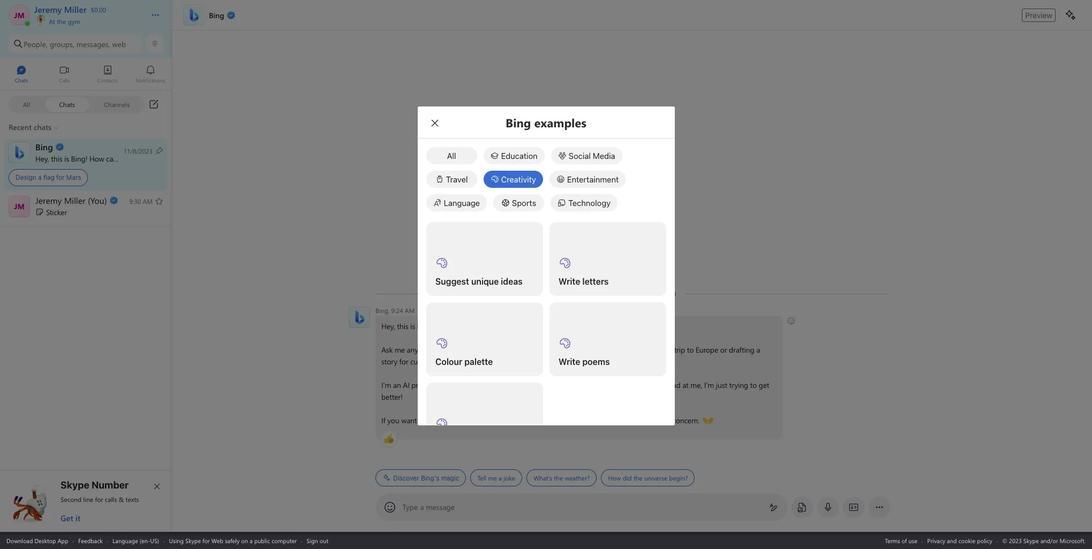 Task type: locate. For each thing, give the bounding box(es) containing it.
skype right using on the left of the page
[[185, 537, 201, 545]]

hey, this is bing ! how can i help you today?
[[35, 154, 176, 164]]

the right the what's
[[554, 474, 563, 483]]

2 get from the left
[[759, 381, 770, 391]]

trip
[[674, 345, 685, 355]]

groups, inside button
[[50, 39, 74, 49]]

0 horizontal spatial want
[[401, 416, 417, 426]]

is for hey, this is bing
[[410, 322, 415, 332]]

3 i'm from the left
[[704, 381, 714, 391]]

the right did
[[634, 474, 643, 483]]

.
[[507, 416, 509, 426]]

of left use
[[902, 537, 908, 545]]

1 vertical spatial bing
[[417, 322, 432, 332]]

1 vertical spatial type
[[461, 416, 475, 426]]

1 horizontal spatial you
[[387, 416, 399, 426]]

finding
[[489, 345, 511, 355]]

me right the tell
[[488, 474, 497, 483]]

a right report
[[667, 416, 671, 426]]

(smileeyes)
[[524, 321, 559, 331]]

language left (en-
[[113, 537, 138, 545]]

a left 'joke'
[[499, 474, 502, 483]]

is left !
[[64, 154, 69, 164]]

number
[[92, 480, 129, 492]]

2 horizontal spatial i'm
[[704, 381, 714, 391]]

skype up second
[[61, 480, 89, 492]]

1 vertical spatial all
[[447, 151, 456, 161]]

calls
[[105, 496, 117, 504]]

in
[[452, 357, 458, 367]]

feedback link
[[78, 537, 103, 545]]

so
[[440, 381, 447, 391]]

newtopic
[[477, 416, 507, 426]]

for right story
[[399, 357, 408, 367]]

a
[[38, 174, 42, 182], [757, 345, 760, 355], [667, 416, 671, 426], [499, 474, 502, 483], [420, 503, 424, 513], [250, 537, 253, 545]]

privacy
[[928, 537, 946, 545]]

sign out link
[[307, 537, 329, 545]]

0 horizontal spatial hey,
[[35, 154, 49, 164]]

line
[[83, 496, 93, 504]]

1 horizontal spatial i
[[540, 381, 542, 391]]

1 vertical spatial is
[[410, 322, 415, 332]]

creativity
[[501, 175, 536, 184]]

the inside "button"
[[57, 17, 66, 26]]

just
[[716, 381, 728, 391], [632, 416, 643, 426]]

0 horizontal spatial language
[[113, 537, 138, 545]]

i'm right so
[[449, 381, 459, 391]]

0 horizontal spatial of
[[436, 345, 443, 355]]

at
[[683, 381, 689, 391]]

how
[[89, 154, 104, 164], [608, 474, 621, 483]]

i
[[119, 154, 121, 164], [540, 381, 542, 391]]

0 vertical spatial hey,
[[35, 154, 49, 164]]

0 horizontal spatial is
[[64, 154, 69, 164]]

learning.
[[473, 381, 501, 391]]

bing up any
[[417, 322, 432, 332]]

write for write letters
[[559, 277, 581, 287]]

download
[[6, 537, 33, 545]]

get left the mad
[[654, 381, 664, 391]]

(en-
[[140, 537, 150, 545]]

1 vertical spatial hey,
[[381, 322, 395, 332]]

0 horizontal spatial groups,
[[50, 39, 74, 49]]

0 horizontal spatial all
[[23, 100, 30, 109]]

1 vertical spatial this
[[397, 322, 408, 332]]

use
[[909, 537, 918, 545]]

of
[[436, 345, 443, 355], [902, 537, 908, 545]]

write left letters
[[559, 277, 581, 287]]

entertainment
[[568, 175, 619, 184]]

0 vertical spatial type
[[420, 345, 434, 355]]

colour palette
[[436, 358, 493, 367]]

want left start
[[401, 416, 417, 426]]

0 horizontal spatial just
[[632, 416, 643, 426]]

1 vertical spatial of
[[902, 537, 908, 545]]

type up 'curious' at the left bottom
[[420, 345, 434, 355]]

0 horizontal spatial skype
[[61, 480, 89, 492]]

travel
[[446, 175, 468, 184]]

1 vertical spatial groups,
[[460, 357, 484, 367]]

start
[[427, 416, 442, 426]]

second line for calls & texts
[[61, 496, 139, 504]]

0 vertical spatial is
[[64, 154, 69, 164]]

people,
[[24, 39, 48, 49]]

all up travel
[[447, 151, 456, 161]]

can
[[106, 154, 117, 164]]

i'm left an
[[381, 381, 391, 391]]

0 horizontal spatial get
[[654, 381, 664, 391]]

this down 9:24
[[397, 322, 408, 332]]

terms of use link
[[886, 537, 918, 545]]

i right can
[[119, 154, 121, 164]]

what's the weather?
[[534, 474, 590, 483]]

of up kids.
[[436, 345, 443, 355]]

just left "trying"
[[716, 381, 728, 391]]

1 horizontal spatial language
[[444, 198, 480, 208]]

0 horizontal spatial i'm
[[381, 381, 391, 391]]

1 horizontal spatial this
[[397, 322, 408, 332]]

cambridge,
[[580, 345, 617, 355]]

@bing.
[[586, 357, 609, 367]]

me inside tell me a joke button
[[488, 474, 497, 483]]

all
[[23, 100, 30, 109], [447, 151, 456, 161]]

0 vertical spatial groups,
[[50, 39, 74, 49]]

magic
[[441, 475, 459, 483]]

0 horizontal spatial the
[[57, 17, 66, 26]]

0 vertical spatial all
[[23, 100, 30, 109]]

web
[[112, 39, 126, 49]]

you right the if
[[387, 416, 399, 426]]

1 horizontal spatial type
[[461, 416, 475, 426]]

sticker button
[[0, 192, 172, 223]]

write down in on the bottom right
[[559, 358, 581, 367]]

this up flag
[[51, 154, 62, 164]]

1 horizontal spatial just
[[716, 381, 728, 391]]

0 vertical spatial just
[[716, 381, 728, 391]]

hey, up 'design a flag for mars'
[[35, 154, 49, 164]]

type
[[403, 503, 418, 513]]

language (en-us) link
[[113, 537, 159, 545]]

1 horizontal spatial all
[[447, 151, 456, 161]]

a right drafting
[[757, 345, 760, 355]]

messages,
[[77, 39, 110, 49]]

1 vertical spatial language
[[113, 537, 138, 545]]

0 vertical spatial of
[[436, 345, 443, 355]]

i'm right me,
[[704, 381, 714, 391]]

1 horizontal spatial how
[[608, 474, 621, 483]]

to left the give
[[563, 416, 570, 426]]

1 horizontal spatial i'm
[[449, 381, 459, 391]]

groups, down at the gym
[[50, 39, 74, 49]]

to right "trying"
[[750, 381, 757, 391]]

sticker
[[46, 207, 67, 217]]

0 vertical spatial i
[[119, 154, 121, 164]]

1 vertical spatial skype
[[185, 537, 201, 545]]

the right at
[[57, 17, 66, 26]]

how left did
[[608, 474, 621, 483]]

bing for hey, this is bing ! how can i help you today?
[[71, 154, 85, 164]]

computer
[[272, 537, 297, 545]]

social media
[[569, 151, 616, 161]]

1 horizontal spatial is
[[410, 322, 415, 332]]

question,
[[445, 345, 474, 355]]

to right trip
[[687, 345, 694, 355]]

is for hey, this is bing ! how can i help you today?
[[64, 154, 69, 164]]

terms
[[886, 537, 901, 545]]

message
[[426, 503, 455, 513]]

concern.
[[673, 416, 700, 426]]

type right over,
[[461, 416, 475, 426]]

9:24
[[391, 307, 403, 315]]

i left might
[[540, 381, 542, 391]]

type
[[420, 345, 434, 355], [461, 416, 475, 426]]

cookie
[[959, 537, 976, 545]]

a inside ask me any type of question, like finding vegan restaurants in cambridge, itinerary for your trip to europe or drafting a story for curious kids. in groups, remember to mention me with @bing. i'm an ai preview, so i'm still learning. sometimes i might say something weird. don't get mad at me, i'm just trying to get better! if you want to start over, type
[[757, 345, 760, 355]]

0 horizontal spatial i
[[119, 154, 121, 164]]

better!
[[381, 392, 403, 403]]

1 vertical spatial write
[[559, 358, 581, 367]]

this for hey, this is bing
[[397, 322, 408, 332]]

me,
[[691, 381, 703, 391]]

1 horizontal spatial hey,
[[381, 322, 395, 332]]

want left the give
[[545, 416, 561, 426]]

how right !
[[89, 154, 104, 164]]

0 vertical spatial this
[[51, 154, 62, 164]]

language down travel
[[444, 198, 480, 208]]

is down am
[[410, 322, 415, 332]]

preview
[[1026, 10, 1053, 20]]

you right if
[[532, 416, 544, 426]]

0 vertical spatial bing
[[71, 154, 85, 164]]

you right "help"
[[139, 154, 151, 164]]

in
[[572, 345, 578, 355]]

1 horizontal spatial get
[[759, 381, 770, 391]]

get it
[[61, 514, 81, 524]]

0 vertical spatial write
[[559, 277, 581, 287]]

hey, down bing,
[[381, 322, 395, 332]]

0 vertical spatial skype
[[61, 480, 89, 492]]

groups, down like on the bottom of the page
[[460, 357, 484, 367]]

0 horizontal spatial this
[[51, 154, 62, 164]]

you inside ask me any type of question, like finding vegan restaurants in cambridge, itinerary for your trip to europe or drafting a story for curious kids. in groups, remember to mention me with @bing. i'm an ai preview, so i'm still learning. sometimes i might say something weird. don't get mad at me, i'm just trying to get better! if you want to start over, type
[[387, 416, 399, 426]]

get
[[61, 514, 73, 524]]

0 horizontal spatial how
[[89, 154, 104, 164]]

a right on
[[250, 537, 253, 545]]

a right type
[[420, 503, 424, 513]]

using skype for web safely on a public computer
[[169, 537, 297, 545]]

1 want from the left
[[401, 416, 417, 426]]

0 horizontal spatial bing
[[71, 154, 85, 164]]

did
[[623, 474, 632, 483]]

1 horizontal spatial groups,
[[460, 357, 484, 367]]

bing
[[71, 154, 85, 164], [417, 322, 432, 332]]

education
[[501, 151, 538, 161]]

2 write from the top
[[559, 358, 581, 367]]

drafting
[[729, 345, 755, 355]]

to
[[687, 345, 694, 355], [521, 357, 528, 367], [750, 381, 757, 391], [419, 416, 426, 426], [563, 416, 570, 426]]

1 vertical spatial i
[[540, 381, 542, 391]]

bing up mars
[[71, 154, 85, 164]]

1 horizontal spatial bing
[[417, 322, 432, 332]]

is
[[64, 154, 69, 164], [410, 322, 415, 332]]

if
[[526, 416, 530, 426]]

you
[[139, 154, 151, 164], [387, 416, 399, 426], [532, 416, 544, 426]]

1 vertical spatial how
[[608, 474, 621, 483]]

tab list
[[0, 61, 172, 90]]

ask
[[381, 345, 393, 355]]

for inside skype number element
[[95, 496, 103, 504]]

joke
[[504, 474, 515, 483]]

begin?
[[669, 474, 688, 483]]

europe
[[696, 345, 719, 355]]

just left report
[[632, 416, 643, 426]]

get right "trying"
[[759, 381, 770, 391]]

0 vertical spatial language
[[444, 198, 480, 208]]

all left chats
[[23, 100, 30, 109]]

weird.
[[614, 381, 633, 391]]

for right line
[[95, 496, 103, 504]]

at the gym button
[[34, 15, 140, 26]]

discover
[[393, 475, 419, 483]]

1 vertical spatial just
[[632, 416, 643, 426]]

1 horizontal spatial want
[[545, 416, 561, 426]]

hey,
[[35, 154, 49, 164], [381, 322, 395, 332]]

today?
[[153, 154, 174, 164]]

might
[[544, 381, 563, 391]]

social
[[569, 151, 591, 161]]

1 horizontal spatial the
[[554, 474, 563, 483]]

1 write from the top
[[559, 277, 581, 287]]



Task type: describe. For each thing, give the bounding box(es) containing it.
kids.
[[436, 357, 450, 367]]

0 horizontal spatial type
[[420, 345, 434, 355]]

1 horizontal spatial of
[[902, 537, 908, 545]]

out
[[320, 537, 329, 545]]

bing,
[[375, 307, 390, 315]]

sign
[[307, 537, 318, 545]]

ai
[[403, 381, 410, 391]]

feedback,
[[599, 416, 630, 426]]

texts
[[126, 496, 139, 504]]

2 horizontal spatial the
[[634, 474, 643, 483]]

terms of use
[[886, 537, 918, 545]]

this for hey, this is bing ! how can i help you today?
[[51, 154, 62, 164]]

at
[[49, 17, 55, 26]]

write for write poems
[[559, 358, 581, 367]]

sometimes
[[503, 381, 539, 391]]

say
[[565, 381, 576, 391]]

sign out
[[307, 537, 329, 545]]

bing, 9:24 am
[[375, 307, 415, 315]]

story
[[381, 357, 397, 367]]

write poems
[[559, 358, 610, 367]]

to down vegan
[[521, 357, 528, 367]]

skype number element
[[9, 480, 163, 524]]

mars
[[66, 174, 81, 182]]

language (en-us)
[[113, 537, 159, 545]]

technology
[[569, 198, 611, 208]]

groups, inside ask me any type of question, like finding vegan restaurants in cambridge, itinerary for your trip to europe or drafting a story for curious kids. in groups, remember to mention me with @bing. i'm an ai preview, so i'm still learning. sometimes i might say something weird. don't get mad at me, i'm just trying to get better! if you want to start over, type
[[460, 357, 484, 367]]

letters
[[583, 277, 609, 287]]

restaurants
[[535, 345, 570, 355]]

suggest unique ideas
[[436, 277, 523, 287]]

just inside ask me any type of question, like finding vegan restaurants in cambridge, itinerary for your trip to europe or drafting a story for curious kids. in groups, remember to mention me with @bing. i'm an ai preview, so i'm still learning. sometimes i might say something weird. don't get mad at me, i'm just trying to get better! if you want to start over, type
[[716, 381, 728, 391]]

universe
[[644, 474, 668, 483]]

if
[[381, 416, 386, 426]]

or
[[720, 345, 727, 355]]

Type a message text field
[[403, 503, 761, 514]]

hey, this is bing
[[381, 322, 432, 332]]

want inside ask me any type of question, like finding vegan restaurants in cambridge, itinerary for your trip to europe or drafting a story for curious kids. in groups, remember to mention me with @bing. i'm an ai preview, so i'm still learning. sometimes i might say something weird. don't get mad at me, i'm just trying to get better! if you want to start over, type
[[401, 416, 417, 426]]

flag
[[43, 174, 55, 182]]

0 horizontal spatial you
[[139, 154, 151, 164]]

weather?
[[565, 474, 590, 483]]

language for language (en-us)
[[113, 537, 138, 545]]

2 i'm from the left
[[449, 381, 459, 391]]

hey, for hey, this is bing
[[381, 322, 395, 332]]

!
[[85, 154, 87, 164]]

skype number
[[61, 480, 129, 492]]

gym
[[68, 17, 80, 26]]

like
[[476, 345, 487, 355]]

me left with
[[558, 357, 569, 367]]

feedback
[[78, 537, 103, 545]]

for right flag
[[56, 174, 65, 182]]

1 get from the left
[[654, 381, 664, 391]]

report
[[645, 416, 665, 426]]

the for at
[[57, 17, 66, 26]]

bing for hey, this is bing
[[417, 322, 432, 332]]

ask me any type of question, like finding vegan restaurants in cambridge, itinerary for your trip to europe or drafting a story for curious kids. in groups, remember to mention me with @bing. i'm an ai preview, so i'm still learning. sometimes i might say something weird. don't get mad at me, i'm just trying to get better! if you want to start over, type
[[381, 345, 772, 426]]

palette
[[465, 358, 493, 367]]

am
[[405, 307, 415, 315]]

0 vertical spatial how
[[89, 154, 104, 164]]

poems
[[583, 358, 610, 367]]

it
[[76, 514, 81, 524]]

a left flag
[[38, 174, 42, 182]]

how did the universe begin?
[[608, 474, 688, 483]]

tell
[[478, 474, 487, 483]]

me right the give
[[587, 416, 597, 426]]

to left start
[[419, 416, 426, 426]]

mad
[[666, 381, 681, 391]]

sports
[[512, 198, 537, 208]]

ideas
[[501, 277, 523, 287]]

app
[[58, 537, 68, 545]]

using skype for web safely on a public computer link
[[169, 537, 297, 545]]

give
[[572, 416, 585, 426]]

of inside ask me any type of question, like finding vegan restaurants in cambridge, itinerary for your trip to europe or drafting a story for curious kids. in groups, remember to mention me with @bing. i'm an ai preview, so i'm still learning. sometimes i might say something weird. don't get mad at me, i'm just trying to get better! if you want to start over, type
[[436, 345, 443, 355]]

(openhands)
[[703, 415, 743, 426]]

your
[[658, 345, 672, 355]]

download desktop app
[[6, 537, 68, 545]]

1 horizontal spatial skype
[[185, 537, 201, 545]]

over,
[[444, 416, 459, 426]]

for left your
[[647, 345, 656, 355]]

2 horizontal spatial you
[[532, 416, 544, 426]]

with
[[571, 357, 584, 367]]

channels
[[104, 100, 130, 109]]

hey, for hey, this is bing ! how can i help you today?
[[35, 154, 49, 164]]

desktop
[[35, 537, 56, 545]]

people, groups, messages, web
[[24, 39, 126, 49]]

and
[[511, 416, 524, 426]]

and
[[948, 537, 958, 545]]

1 i'm from the left
[[381, 381, 391, 391]]

language for language
[[444, 198, 480, 208]]

help
[[123, 154, 137, 164]]

still
[[461, 381, 471, 391]]

the for what's
[[554, 474, 563, 483]]

web
[[212, 537, 223, 545]]

remember
[[486, 357, 519, 367]]

type a message
[[403, 503, 455, 513]]

chats
[[59, 100, 75, 109]]

for left web
[[203, 537, 210, 545]]

how did the universe begin? button
[[601, 470, 695, 487]]

privacy and cookie policy
[[928, 537, 993, 545]]

i inside ask me any type of question, like finding vegan restaurants in cambridge, itinerary for your trip to europe or drafting a story for curious kids. in groups, remember to mention me with @bing. i'm an ai preview, so i'm still learning. sometimes i might say something weird. don't get mad at me, i'm just trying to get better! if you want to start over, type
[[540, 381, 542, 391]]

how inside how did the universe begin? button
[[608, 474, 621, 483]]

newtopic . and if you want to give me feedback, just report a concern.
[[477, 416, 702, 426]]

2 want from the left
[[545, 416, 561, 426]]

at the gym
[[47, 17, 80, 26]]

preview,
[[412, 381, 438, 391]]

me left any
[[395, 345, 405, 355]]

a inside button
[[499, 474, 502, 483]]



Task type: vqa. For each thing, say whether or not it's contained in the screenshot.
the left bing
yes



